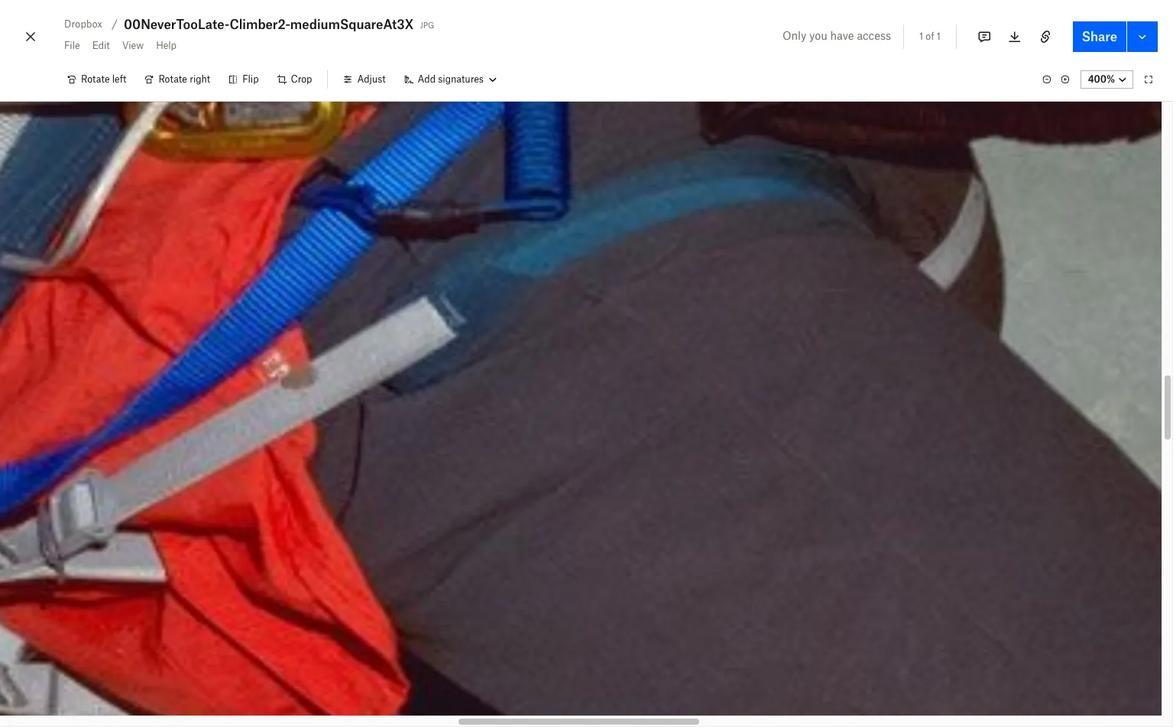 Task type: describe. For each thing, give the bounding box(es) containing it.
have
[[831, 29, 854, 42]]

flip button
[[220, 67, 268, 92]]

jpg
[[857, 405, 872, 414]]

all
[[875, 700, 886, 711]]

files
[[931, 406, 948, 415]]

to
[[921, 406, 928, 415]]

access
[[857, 29, 891, 42]]

file
[[64, 40, 80, 51]]

flip
[[243, 73, 259, 85]]

…msquareat3x.jpg
[[933, 388, 1022, 400]]

rotate left
[[81, 73, 126, 85]]

00nevertoolate-…msquareat3x.jpg
[[854, 388, 1022, 400]]

edit
[[92, 40, 110, 51]]

rotate left button
[[58, 67, 136, 92]]

uploads
[[830, 352, 879, 367]]

add
[[418, 73, 436, 85]]

help button
[[150, 34, 183, 58]]

/
[[112, 18, 118, 31]]

only
[[783, 29, 807, 42]]

of
[[926, 31, 935, 42]]

file button
[[58, 34, 86, 58]]

rotate for rotate right
[[159, 73, 187, 85]]

files link
[[931, 404, 948, 417]]

uploaded to files
[[884, 406, 948, 415]]

successful!
[[915, 686, 974, 699]]

help
[[156, 40, 177, 51]]

mediumsquareat3x
[[290, 17, 414, 32]]

upload complete image
[[830, 387, 848, 405]]

400%
[[1088, 73, 1115, 85]]

copy link
[[1092, 396, 1134, 408]]

1 1 from the left
[[920, 31, 924, 42]]

edit button
[[86, 34, 116, 58]]

items
[[889, 700, 913, 711]]

successfully
[[916, 700, 969, 711]]

link
[[1117, 396, 1134, 408]]

you
[[810, 29, 828, 42]]

crop button
[[268, 67, 321, 92]]



Task type: locate. For each thing, give the bounding box(es) containing it.
1 horizontal spatial 00nevertoolate-
[[854, 388, 933, 400]]

left
[[112, 73, 126, 85]]

share
[[1082, 29, 1118, 44]]

rotate for rotate left
[[81, 73, 110, 85]]

view button
[[116, 34, 150, 58]]

0 horizontal spatial 1
[[920, 31, 924, 42]]

upload successful! all items successfully uploaded
[[875, 686, 1011, 711]]

right
[[190, 73, 210, 85]]

00nevertoolate- up uploaded
[[854, 388, 933, 400]]

1 of 1
[[920, 31, 941, 42]]

0 horizontal spatial rotate
[[81, 73, 110, 85]]

signatures
[[438, 73, 484, 85]]

upload complete status
[[823, 677, 866, 722]]

copy link button
[[1084, 393, 1141, 411]]

00nevertoolate- inside uploads alert
[[854, 388, 933, 400]]

1 horizontal spatial 1
[[937, 31, 941, 42]]

1 horizontal spatial rotate
[[159, 73, 187, 85]]

adjust
[[357, 73, 386, 85]]

1 rotate from the left
[[81, 73, 110, 85]]

2 rotate from the left
[[159, 73, 187, 85]]

uploaded
[[971, 700, 1011, 711]]

add signatures button
[[395, 67, 505, 92]]

rotate left right
[[159, 73, 187, 85]]

add signatures
[[418, 73, 484, 85]]

rotate left left
[[81, 73, 110, 85]]

rotate right
[[159, 73, 210, 85]]

crop
[[291, 73, 312, 85]]

share button
[[1073, 21, 1127, 52]]

jpg
[[420, 18, 435, 31]]

adjust button
[[334, 67, 395, 92]]

climber2-
[[230, 17, 290, 32]]

2 1 from the left
[[937, 31, 941, 42]]

00nevertoolate- up the help
[[124, 17, 230, 32]]

copy
[[1092, 396, 1115, 408]]

1 left of
[[920, 31, 924, 42]]

close image
[[21, 24, 40, 49]]

1 right of
[[937, 31, 941, 42]]

/ 00nevertoolate-climber2-mediumsquareat3x jpg
[[112, 17, 435, 32]]

only you have access
[[783, 29, 891, 42]]

dropbox
[[64, 18, 102, 30]]

view
[[122, 40, 144, 51]]

dropbox button
[[58, 15, 109, 34]]

00nevertoolate-
[[124, 17, 230, 32], [854, 388, 933, 400]]

1
[[920, 31, 924, 42], [937, 31, 941, 42]]

rotate right button
[[136, 67, 220, 92]]

uploaded
[[884, 406, 919, 415]]

rotate
[[81, 73, 110, 85], [159, 73, 187, 85]]

1 vertical spatial 00nevertoolate-
[[854, 388, 933, 400]]

uploads alert
[[817, 337, 1154, 727]]

400% button
[[1081, 70, 1134, 89]]

0 vertical spatial 00nevertoolate-
[[124, 17, 230, 32]]

upload
[[875, 686, 912, 699]]

0 horizontal spatial 00nevertoolate-
[[124, 17, 230, 32]]



Task type: vqa. For each thing, say whether or not it's contained in the screenshot.
Help DROPDOWN BUTTON
yes



